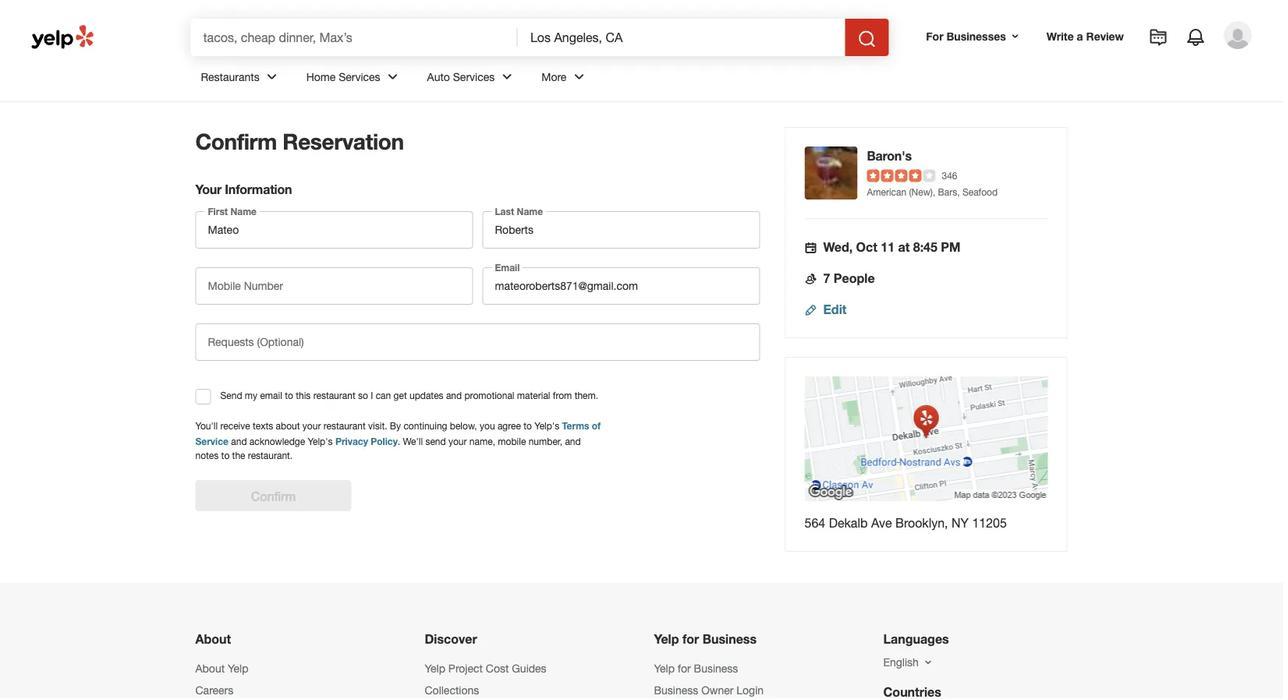 Task type: vqa. For each thing, say whether or not it's contained in the screenshot.
the food
no



Task type: locate. For each thing, give the bounding box(es) containing it.
,
[[933, 186, 936, 197], [958, 186, 960, 197]]

4 star rating image
[[867, 170, 936, 182]]

16 chevron down v2 image inside for businesses button
[[1009, 30, 1022, 43]]

0 horizontal spatial ,
[[933, 186, 936, 197]]

0 vertical spatial yelp's
[[535, 421, 560, 432]]

continuing
[[404, 421, 447, 432]]

to left 'this'
[[285, 390, 293, 401]]

restaurant
[[313, 390, 356, 401], [324, 421, 366, 432]]

24 chevron down v2 image inside restaurants link
[[263, 67, 281, 86]]

Find text field
[[203, 29, 506, 46]]

terms of service
[[195, 421, 601, 447]]

, left bars
[[933, 186, 936, 197]]

write a review link
[[1041, 22, 1131, 50]]

business down yelp for business link
[[654, 685, 699, 698]]

2 name from the left
[[517, 206, 543, 217]]

1 horizontal spatial 16 chevron down v2 image
[[1009, 30, 1022, 43]]

your inside . we'll send your name, mobile number, and notes to the restaurant.
[[449, 437, 467, 447]]

email
[[495, 263, 520, 273]]

1 vertical spatial your
[[449, 437, 467, 447]]

last name
[[495, 206, 543, 217]]

1 24 chevron down v2 image from the left
[[384, 67, 402, 86]]

services right home
[[339, 70, 380, 83]]

2 none field from the left
[[531, 29, 833, 46]]

0 horizontal spatial 24 chevron down v2 image
[[384, 67, 402, 86]]

about for about yelp
[[195, 663, 225, 676]]

to right agree
[[524, 421, 532, 432]]

1 vertical spatial about
[[195, 663, 225, 676]]

about
[[195, 632, 231, 647], [195, 663, 225, 676]]

2 yelp for business from the top
[[654, 663, 738, 676]]

write
[[1047, 30, 1074, 42]]

confirm
[[195, 128, 277, 154]]

you'll
[[195, 421, 218, 432]]

name down your information
[[230, 206, 257, 217]]

1 name from the left
[[230, 206, 257, 217]]

about up about yelp 'link'
[[195, 632, 231, 647]]

for up yelp for business link
[[683, 632, 699, 647]]

edit link
[[805, 302, 847, 317]]

restaurant left so
[[313, 390, 356, 401]]

16 chevron down v2 image right businesses
[[1009, 30, 1022, 43]]

none field "near"
[[531, 29, 833, 46]]

16 chevron down v2 image for for businesses
[[1009, 30, 1022, 43]]

mateo r. image
[[1224, 21, 1252, 49]]

0 vertical spatial restaurant
[[313, 390, 356, 401]]

. we'll send your name, mobile number, and notes to the restaurant.
[[195, 437, 581, 461]]

business up yelp for business link
[[703, 632, 757, 647]]

review
[[1087, 30, 1124, 42]]

16 chevron down v2 image inside english dropdown button
[[922, 657, 935, 669]]

name right last
[[517, 206, 543, 217]]

and acknowledge yelp's privacy policy
[[229, 437, 398, 447]]

for
[[926, 30, 944, 42]]

ave
[[871, 516, 892, 531]]

you'll receive texts about your restaurant visit. by continuing below, you agree to yelp's
[[195, 421, 562, 432]]

1 horizontal spatial your
[[449, 437, 467, 447]]

careers
[[195, 685, 233, 698]]

yelp for business up yelp for business link
[[654, 632, 757, 647]]

1 horizontal spatial ,
[[958, 186, 960, 197]]

16 chevron down v2 image
[[1009, 30, 1022, 43], [922, 657, 935, 669]]

0 horizontal spatial   text field
[[195, 211, 473, 249]]

services for home services
[[339, 70, 380, 83]]

24 chevron down v2 image inside home services link
[[384, 67, 402, 86]]

business up owner
[[694, 663, 738, 676]]

restaurant.
[[248, 450, 293, 461]]

notifications image
[[1187, 28, 1206, 47]]

24 chevron down v2 image
[[263, 67, 281, 86], [570, 67, 589, 86]]

2 vertical spatial to
[[221, 450, 230, 461]]

1 vertical spatial 16 chevron down v2 image
[[922, 657, 935, 669]]

for up business owner login link
[[678, 663, 691, 676]]

brooklyn,
[[896, 516, 949, 531]]

yelp's left privacy
[[308, 437, 333, 447]]

0 vertical spatial 16 chevron down v2 image
[[1009, 30, 1022, 43]]

0 horizontal spatial name
[[230, 206, 257, 217]]

1 horizontal spatial name
[[517, 206, 543, 217]]

1 horizontal spatial   text field
[[483, 211, 760, 249]]

0 horizontal spatial 16 chevron down v2 image
[[922, 657, 935, 669]]

yelp up yelp for business link
[[654, 632, 679, 647]]

yelp for business up business owner login link
[[654, 663, 738, 676]]

people
[[834, 271, 875, 286]]

16 groups v2 image
[[805, 273, 817, 285]]

.
[[398, 437, 400, 447]]

owner
[[702, 685, 734, 698]]

restaurant up privacy
[[324, 421, 366, 432]]

1 horizontal spatial to
[[285, 390, 293, 401]]

oct
[[856, 240, 878, 255]]

0 vertical spatial about
[[195, 632, 231, 647]]

1 services from the left
[[339, 70, 380, 83]]

discover
[[425, 632, 477, 647]]

None search field
[[191, 19, 892, 56]]

1 24 chevron down v2 image from the left
[[263, 67, 281, 86]]

and down "terms"
[[565, 437, 581, 447]]

2 horizontal spatial and
[[565, 437, 581, 447]]

auto
[[427, 70, 450, 83]]

requests
[[208, 336, 254, 349]]

services for auto services
[[453, 70, 495, 83]]

  telephone field
[[195, 268, 473, 305]]

for businesses button
[[920, 22, 1028, 50]]

about up "careers"
[[195, 663, 225, 676]]

careers link
[[195, 685, 233, 698]]

mobile
[[208, 280, 241, 293]]

  text field
[[195, 211, 473, 249], [483, 211, 760, 249]]

information
[[225, 182, 292, 197]]

write a review
[[1047, 30, 1124, 42]]

0 horizontal spatial none field
[[203, 29, 506, 46]]

none field find
[[203, 29, 506, 46]]

services right 'auto'
[[453, 70, 495, 83]]

1 about from the top
[[195, 632, 231, 647]]

home
[[306, 70, 336, 83]]

2 services from the left
[[453, 70, 495, 83]]

1 vertical spatial for
[[678, 663, 691, 676]]

24 chevron down v2 image left 'auto'
[[384, 67, 402, 86]]

visit.
[[368, 421, 387, 432]]

564 dekalb ave brooklyn, ny 11205
[[805, 516, 1007, 531]]

, down 346
[[958, 186, 960, 197]]

  text field for last name
[[483, 211, 760, 249]]

1 horizontal spatial 24 chevron down v2 image
[[498, 67, 517, 86]]

11
[[881, 240, 895, 255]]

24 chevron down v2 image inside more link
[[570, 67, 589, 86]]

restaurant for this
[[313, 390, 356, 401]]

2 24 chevron down v2 image from the left
[[570, 67, 589, 86]]

24 chevron down v2 image right auto services
[[498, 67, 517, 86]]

this
[[296, 390, 311, 401]]

notes
[[195, 450, 219, 461]]

for
[[683, 632, 699, 647], [678, 663, 691, 676]]

24 chevron down v2 image for auto services
[[498, 67, 517, 86]]

0 vertical spatial yelp for business
[[654, 632, 757, 647]]

agree
[[498, 421, 521, 432]]

yelp's up number,
[[535, 421, 560, 432]]

16 chevron down v2 image for english
[[922, 657, 935, 669]]

below,
[[450, 421, 477, 432]]

business
[[703, 632, 757, 647], [694, 663, 738, 676], [654, 685, 699, 698]]

0 horizontal spatial to
[[221, 450, 230, 461]]

1 none field from the left
[[203, 29, 506, 46]]

2 horizontal spatial to
[[524, 421, 532, 432]]

0 horizontal spatial your
[[303, 421, 321, 432]]

policy
[[371, 437, 398, 447]]

16 pencil v2 image
[[805, 304, 817, 317]]

businesses
[[947, 30, 1006, 42]]

1 horizontal spatial services
[[453, 70, 495, 83]]

None field
[[203, 29, 506, 46], [531, 29, 833, 46]]

24 chevron down v2 image inside auto services link
[[498, 67, 517, 86]]

yelp up collections link
[[425, 663, 446, 676]]

0 horizontal spatial 24 chevron down v2 image
[[263, 67, 281, 86]]

24 chevron down v2 image for home services
[[384, 67, 402, 86]]

your
[[303, 421, 321, 432], [449, 437, 467, 447]]

  email field
[[483, 268, 760, 305]]

and up the
[[231, 437, 247, 447]]

more link
[[529, 56, 601, 101]]

24 chevron down v2 image
[[384, 67, 402, 86], [498, 67, 517, 86]]

0 horizontal spatial yelp's
[[308, 437, 333, 447]]

2 24 chevron down v2 image from the left
[[498, 67, 517, 86]]

i
[[371, 390, 373, 401]]

cost
[[486, 663, 509, 676]]

346
[[942, 170, 958, 181]]

1 vertical spatial yelp for business
[[654, 663, 738, 676]]

16 chevron down v2 image down languages
[[922, 657, 935, 669]]

1 horizontal spatial none field
[[531, 29, 833, 46]]

0 vertical spatial business
[[703, 632, 757, 647]]

edit
[[824, 302, 847, 317]]

yelp for business
[[654, 632, 757, 647], [654, 663, 738, 676]]

0 horizontal spatial services
[[339, 70, 380, 83]]

24 chevron down v2 image right restaurants
[[263, 67, 281, 86]]

2 about from the top
[[195, 663, 225, 676]]

24 chevron down v2 image for more
[[570, 67, 589, 86]]

your up and acknowledge yelp's privacy policy
[[303, 421, 321, 432]]

your down below,
[[449, 437, 467, 447]]

and right updates
[[446, 390, 462, 401]]

1 vertical spatial restaurant
[[324, 421, 366, 432]]

guides
[[512, 663, 547, 676]]

yelp's
[[535, 421, 560, 432], [308, 437, 333, 447]]

name
[[230, 206, 257, 217], [517, 206, 543, 217]]

2   text field from the left
[[483, 211, 760, 249]]

restaurant for your
[[324, 421, 366, 432]]

baron's link
[[867, 147, 912, 165]]

updates
[[410, 390, 444, 401]]

1   text field from the left
[[195, 211, 473, 249]]

to left the
[[221, 450, 230, 461]]

send
[[426, 437, 446, 447]]

1 horizontal spatial 24 chevron down v2 image
[[570, 67, 589, 86]]

from
[[553, 390, 572, 401]]

services
[[339, 70, 380, 83], [453, 70, 495, 83]]

mobile
[[498, 437, 526, 447]]

24 chevron down v2 image right more
[[570, 67, 589, 86]]



Task type: describe. For each thing, give the bounding box(es) containing it.
texts
[[253, 421, 273, 432]]

you
[[480, 421, 495, 432]]

so
[[358, 390, 368, 401]]

search image
[[858, 30, 877, 48]]

privacy policy link
[[335, 435, 398, 448]]

email
[[260, 390, 282, 401]]

requests (optional)
[[208, 336, 304, 349]]

2 , from the left
[[958, 186, 960, 197]]

name,
[[470, 437, 495, 447]]

and inside . we'll send your name, mobile number, and notes to the restaurant.
[[565, 437, 581, 447]]

1 , from the left
[[933, 186, 936, 197]]

user actions element
[[914, 20, 1274, 115]]

of
[[592, 421, 601, 432]]

number
[[244, 280, 283, 293]]

a
[[1077, 30, 1084, 42]]

1 horizontal spatial and
[[446, 390, 462, 401]]

collections link
[[425, 685, 479, 698]]

terms of service link
[[195, 419, 601, 448]]

my
[[245, 390, 258, 401]]

get
[[394, 390, 407, 401]]

0 horizontal spatial and
[[231, 437, 247, 447]]

projects image
[[1149, 28, 1168, 47]]

restaurants link
[[188, 56, 294, 101]]

terms
[[562, 421, 589, 432]]

send my email to this restaurant so i can get updates and promotional material from them.
[[220, 390, 599, 401]]

1 vertical spatial to
[[524, 421, 532, 432]]

about yelp
[[195, 663, 248, 676]]

Near text field
[[531, 29, 833, 46]]

auto services link
[[415, 56, 529, 101]]

map image
[[805, 377, 1048, 502]]

yelp project cost guides link
[[425, 663, 547, 676]]

baron's
[[867, 149, 912, 163]]

service
[[195, 437, 229, 447]]

first name
[[208, 206, 257, 217]]

yelp up "careers"
[[228, 663, 248, 676]]

project
[[449, 663, 483, 676]]

2 vertical spatial business
[[654, 685, 699, 698]]

for businesses
[[926, 30, 1006, 42]]

number,
[[529, 437, 563, 447]]

your
[[195, 182, 222, 197]]

yelp project cost guides
[[425, 663, 547, 676]]

about
[[276, 421, 300, 432]]

home services
[[306, 70, 380, 83]]

restaurants
[[201, 70, 260, 83]]

them.
[[575, 390, 599, 401]]

business owner login
[[654, 685, 764, 698]]

seafood
[[963, 186, 998, 197]]

languages
[[884, 632, 949, 647]]

categories element
[[867, 184, 998, 199]]

0 vertical spatial to
[[285, 390, 293, 401]]

more
[[542, 70, 567, 83]]

0 vertical spatial your
[[303, 421, 321, 432]]

to inside . we'll send your name, mobile number, and notes to the restaurant.
[[221, 450, 230, 461]]

24 chevron down v2 image for restaurants
[[263, 67, 281, 86]]

material
[[517, 390, 551, 401]]

acknowledge
[[250, 437, 305, 447]]

(optional)
[[257, 336, 304, 349]]

1 vertical spatial yelp's
[[308, 437, 333, 447]]

about for about
[[195, 632, 231, 647]]

english button
[[884, 657, 935, 669]]

7
[[824, 271, 831, 286]]

dekalb
[[829, 516, 868, 531]]

confirm reservation
[[195, 128, 404, 154]]

at
[[899, 240, 910, 255]]

  text field
[[195, 324, 760, 361]]

last
[[495, 206, 514, 217]]

by
[[390, 421, 401, 432]]

login
[[737, 685, 764, 698]]

7 people
[[824, 271, 875, 286]]

your information
[[195, 182, 292, 197]]

yelp up business owner login link
[[654, 663, 675, 676]]

can
[[376, 390, 391, 401]]

  text field for first name
[[195, 211, 473, 249]]

wed, oct 11 at 8:45 pm
[[824, 240, 961, 255]]

(new)
[[909, 186, 933, 197]]

ny
[[952, 516, 969, 531]]

1 vertical spatial business
[[694, 663, 738, 676]]

we'll
[[403, 437, 423, 447]]

mobile number
[[208, 280, 283, 293]]

564
[[805, 516, 826, 531]]

american
[[867, 186, 907, 197]]

auto services
[[427, 70, 495, 83]]

11205
[[973, 516, 1007, 531]]

16 reservation v2 image
[[805, 242, 817, 254]]

the
[[232, 450, 245, 461]]

8:45
[[914, 240, 938, 255]]

pm
[[941, 240, 961, 255]]

collections
[[425, 685, 479, 698]]

0 vertical spatial for
[[683, 632, 699, 647]]

home services link
[[294, 56, 415, 101]]

wed,
[[824, 240, 853, 255]]

1 yelp for business from the top
[[654, 632, 757, 647]]

name for last name
[[517, 206, 543, 217]]

name for first name
[[230, 206, 257, 217]]

1 horizontal spatial yelp's
[[535, 421, 560, 432]]

privacy
[[335, 437, 368, 447]]

business owner login link
[[654, 685, 764, 698]]

receive
[[220, 421, 250, 432]]



